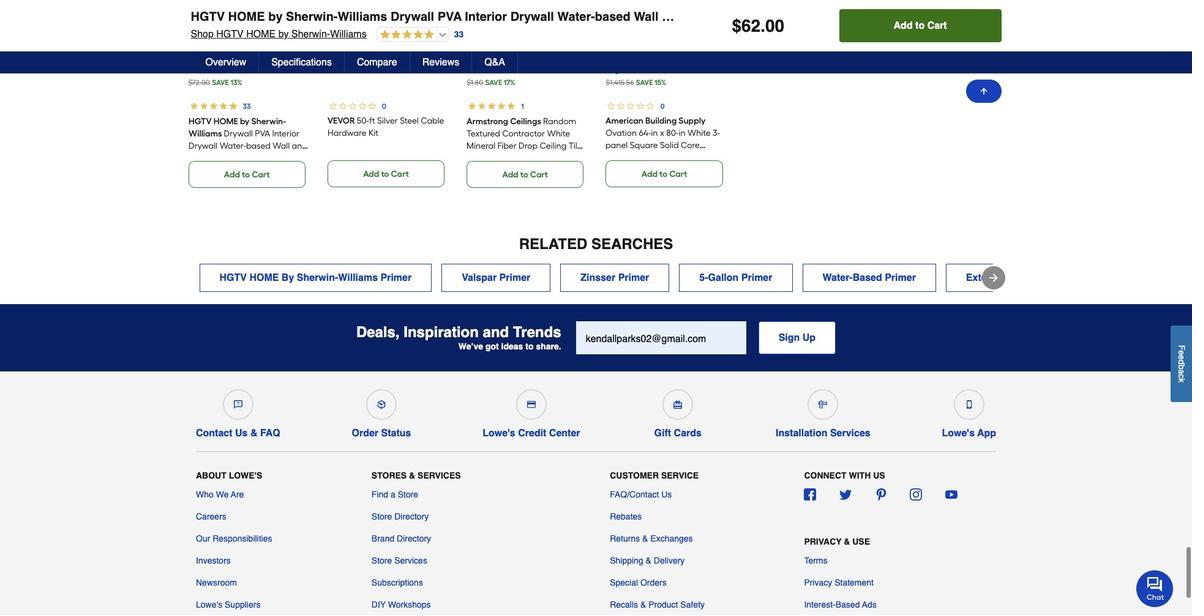 Task type: vqa. For each thing, say whether or not it's contained in the screenshot.
For
no



Task type: describe. For each thing, give the bounding box(es) containing it.
services for store services
[[395, 557, 428, 566]]

american
[[606, 116, 644, 127]]

5-
[[700, 273, 709, 284]]

to for 50-ft silver steel cable hardware kit
[[381, 169, 389, 180]]

deals,
[[357, 324, 400, 342]]

arrow right image
[[988, 272, 1000, 285]]

b
[[1178, 365, 1187, 370]]

primer inside "drywall pva interior drywall water-based wall and ceiling primer (5-gallon)"
[[217, 153, 243, 164]]

62 for .
[[742, 16, 761, 36]]

prehung
[[636, 177, 669, 188]]

silver
[[377, 116, 398, 127]]

add inside 46 list item
[[363, 169, 380, 180]]

stores
[[372, 471, 407, 481]]

water- inside "drywall pva interior drywall water-based wall and ceiling primer (5-gallon)"
[[219, 141, 246, 152]]

add to cart link for 62
[[188, 161, 306, 188]]

$1.80
[[467, 79, 484, 87]]

white inside 'american building supply ovation 64-in x 80-in white 3- panel square solid core prefinished mdf reversible/universal inswing double prehung interior door'
[[688, 128, 712, 139]]

& for shipping & delivery
[[646, 557, 652, 566]]

and inside "drywall pva interior drywall water-based wall and ceiling primer (5-gallon)"
[[292, 141, 307, 152]]

pva inside "drywall pva interior drywall water-based wall and ceiling primer (5-gallon)"
[[255, 129, 270, 139]]

cards
[[674, 429, 702, 440]]

80-
[[667, 128, 679, 139]]

us for contact
[[235, 429, 248, 440]]

order status
[[352, 429, 411, 440]]

our
[[196, 535, 210, 544]]

to inside deals, inspiration and trends we've got ideas to share.
[[526, 342, 534, 352]]

wall inside "drywall pva interior drywall water-based wall and ceiling primer (5-gallon)"
[[273, 141, 290, 152]]

shop hgtv home by sherwin-williams
[[191, 29, 367, 40]]

4.8 stars image
[[377, 29, 434, 41]]

home for hgtv home by sherwin-williams drywall pva interior drywall water-based wall and ceiling primer (5-gallon)
[[228, 10, 265, 24]]

cart for 1,203
[[670, 169, 688, 180]]

special
[[610, 579, 639, 589]]

interest-based ads link
[[805, 600, 877, 612]]

by for hgtv home by sherwin-williams drywall pva interior drywall water-based wall and ceiling primer (5-gallon)
[[268, 10, 283, 24]]

gift card image
[[674, 401, 683, 410]]

interior inside "drywall pva interior drywall water-based wall and ceiling primer (5-gallon)"
[[272, 129, 299, 139]]

hardware
[[328, 128, 367, 139]]

installation services
[[776, 429, 871, 440]]

exterior
[[967, 273, 1004, 284]]

valspar
[[462, 273, 497, 284]]

contact us & faq
[[196, 429, 281, 440]]

f
[[1178, 346, 1187, 351]]

drywall down 13%
[[224, 129, 253, 139]]

use
[[853, 538, 871, 547]]

inspiration
[[404, 324, 479, 342]]

diy workshops
[[372, 601, 431, 611]]

c
[[1178, 375, 1187, 379]]

00
[[766, 16, 785, 36]]

lowe's suppliers
[[196, 601, 261, 611]]

center
[[550, 429, 581, 440]]

youtube image
[[946, 489, 958, 502]]

interest-based ads
[[805, 601, 877, 611]]

2 e from the top
[[1178, 356, 1187, 360]]

$1,415.56
[[606, 79, 635, 87]]

$ 1 .48
[[467, 58, 487, 76]]

recalls & product safety link
[[610, 600, 705, 612]]

gift
[[655, 429, 672, 440]]

textured
[[467, 129, 501, 139]]

to for ovation 64-in x 80-in white 3- panel square solid core prefinished mdf reversible/universal inswing double prehung interior door
[[660, 169, 668, 180]]

to for random textured contractor white mineral fiber drop ceiling tile sample
[[521, 170, 529, 180]]

ceiling inside random textured contractor white mineral fiber drop ceiling tile sample
[[540, 141, 567, 152]]

trends
[[513, 324, 562, 342]]

reversible/universal
[[606, 165, 684, 176]]

instagram image
[[911, 489, 923, 502]]

drywall up q&a button
[[511, 10, 554, 24]]

$ for $ 46 .89
[[328, 60, 332, 69]]

investors
[[196, 557, 231, 566]]

store inside "link"
[[398, 490, 419, 500]]

add for 1
[[503, 170, 519, 180]]

careers
[[196, 513, 227, 522]]

add to cart for 62
[[224, 170, 270, 180]]

facebook image
[[805, 489, 817, 502]]

and inside deals, inspiration and trends we've got ideas to share.
[[483, 324, 509, 342]]

hgtv home by sherwin-williams primer
[[220, 273, 412, 284]]

sign up button
[[759, 322, 836, 355]]

Email Address email field
[[576, 322, 747, 355]]

tile
[[569, 141, 582, 152]]

33
[[454, 29, 464, 39]]

drop
[[519, 141, 538, 152]]

mobile image
[[965, 401, 974, 410]]

lowe's for lowe's suppliers
[[196, 601, 223, 611]]

privacy statement link
[[805, 577, 874, 590]]

cart inside 46 list item
[[391, 169, 409, 180]]

compare button
[[345, 51, 410, 74]]

46
[[332, 58, 349, 76]]

who we are link
[[196, 489, 244, 502]]

1 horizontal spatial water-
[[558, 10, 595, 24]]

related searches
[[519, 236, 674, 253]]

gift cards
[[655, 429, 702, 440]]

$72.00 save 13%
[[188, 79, 243, 87]]

1 horizontal spatial (5-
[[774, 10, 789, 24]]

customer care image
[[234, 401, 243, 410]]

returns
[[610, 535, 640, 544]]

searches
[[592, 236, 674, 253]]

find a store
[[372, 490, 419, 500]]

1 vertical spatial services
[[418, 471, 461, 481]]

1 horizontal spatial wall
[[634, 10, 659, 24]]

contact
[[196, 429, 233, 440]]

reviews button
[[410, 51, 473, 74]]

interior inside 'american building supply ovation 64-in x 80-in white 3- panel square solid core prefinished mdf reversible/universal inswing double prehung interior door'
[[671, 177, 698, 188]]

2 horizontal spatial based
[[853, 273, 883, 284]]

contact us & faq link
[[196, 385, 281, 440]]

dimensions image
[[819, 401, 828, 410]]

valspar primer link
[[442, 264, 551, 293]]

1 horizontal spatial gallon)
[[789, 10, 831, 24]]

.23
[[645, 60, 655, 69]]

46 list item
[[328, 0, 447, 188]]

pinterest image
[[875, 489, 888, 502]]

store for directory
[[372, 513, 392, 522]]

about lowe's
[[196, 471, 262, 481]]

$ 62 . 00
[[733, 16, 785, 36]]

customer
[[610, 471, 659, 481]]

f e e d b a c k
[[1178, 346, 1187, 383]]

based inside "drywall pva interior drywall water-based wall and ceiling primer (5-gallon)"
[[246, 141, 270, 152]]

store for services
[[372, 557, 392, 566]]

add inside button
[[894, 20, 913, 31]]

& left faq
[[251, 429, 258, 440]]

.48
[[477, 60, 487, 69]]

sherwin- for hgtv home by sherwin-williams primer
[[297, 273, 338, 284]]

steel
[[400, 116, 419, 127]]

store services
[[372, 557, 428, 566]]

13%
[[231, 79, 243, 87]]

.00
[[209, 60, 220, 69]]

add to cart inside 46 list item
[[363, 169, 409, 180]]

save for 62
[[212, 79, 229, 87]]

1 in from the left
[[652, 128, 659, 139]]

panel
[[606, 141, 629, 151]]

pickup image
[[377, 401, 386, 410]]

drywall down hgtv home by sherwin- williams
[[188, 141, 217, 152]]

american building supply ovation 64-in x 80-in white 3- panel square solid core prefinished mdf reversible/universal inswing double prehung interior door
[[606, 116, 721, 188]]

62 for .00
[[193, 58, 209, 76]]

diy
[[372, 601, 386, 611]]

credit
[[518, 429, 547, 440]]

hgtv for hgtv home by sherwin-williams drywall pva interior drywall water-based wall and ceiling primer (5-gallon)
[[191, 10, 225, 24]]

$1,415.56 save 15%
[[606, 79, 667, 87]]

add to cart link for 1,203
[[606, 161, 724, 188]]

home for hgtv home by sherwin-williams primer
[[250, 273, 279, 284]]

1,203
[[611, 58, 645, 76]]

cart for 62
[[252, 170, 270, 180]]

gift cards link
[[652, 385, 705, 440]]

mineral
[[467, 141, 496, 152]]

valspar primer
[[462, 273, 531, 284]]

shipping
[[610, 557, 644, 566]]

specifications
[[272, 57, 332, 68]]

suppliers
[[225, 601, 261, 611]]

share.
[[536, 342, 562, 352]]

subscriptions link
[[372, 577, 423, 590]]

chat invite button image
[[1137, 570, 1175, 608]]

mdf
[[651, 153, 667, 163]]



Task type: locate. For each thing, give the bounding box(es) containing it.
& right stores at the left bottom of the page
[[409, 471, 416, 481]]

privacy for privacy statement
[[805, 579, 833, 589]]

by inside hgtv home by sherwin- williams
[[240, 117, 249, 127]]

1 horizontal spatial us
[[662, 490, 672, 500]]

installation services link
[[776, 385, 871, 440]]

1 horizontal spatial 62
[[742, 16, 761, 36]]

williams for hgtv home by sherwin- williams
[[188, 129, 222, 139]]

ovation
[[606, 128, 638, 139]]

0 horizontal spatial water-
[[219, 141, 246, 152]]

$ inside $ 1,203 .23
[[606, 60, 611, 69]]

hgtv for hgtv home by sherwin- williams
[[188, 117, 211, 127]]

williams for hgtv home by sherwin-williams drywall pva interior drywall water-based wall and ceiling primer (5-gallon)
[[338, 10, 388, 24]]

1 horizontal spatial pva
[[438, 10, 462, 24]]

e up b
[[1178, 356, 1187, 360]]

0 horizontal spatial interior
[[272, 129, 299, 139]]

(5-
[[774, 10, 789, 24], [245, 153, 255, 164]]

2 horizontal spatial ceiling
[[688, 10, 729, 24]]

hgtv for hgtv home by sherwin-williams primer
[[220, 273, 247, 284]]

0 horizontal spatial (5-
[[245, 153, 255, 164]]

to inside button
[[916, 20, 925, 31]]

save left 13%
[[212, 79, 229, 87]]

add to cart link for 1
[[467, 161, 584, 188]]

services up the find a store "link"
[[418, 471, 461, 481]]

2 vertical spatial services
[[395, 557, 428, 566]]

1 save from the left
[[212, 79, 229, 87]]

to inside 1,203 list item
[[660, 169, 668, 180]]

add to cart inside 1 list item
[[503, 170, 548, 180]]

add to cart link
[[328, 161, 445, 188], [606, 161, 724, 188], [188, 161, 306, 188], [467, 161, 584, 188]]

to inside 46 list item
[[381, 169, 389, 180]]

sherwin- for hgtv home by sherwin- williams
[[251, 117, 286, 127]]

0 horizontal spatial wall
[[273, 141, 290, 152]]

special orders
[[610, 579, 667, 589]]

faq/contact us link
[[610, 489, 672, 502]]

1 vertical spatial and
[[292, 141, 307, 152]]

50-ft silver steel cable hardware kit
[[328, 116, 444, 139]]

0 vertical spatial privacy
[[805, 538, 842, 547]]

williams
[[338, 10, 388, 24], [330, 29, 367, 40], [188, 129, 222, 139], [338, 273, 378, 284]]

2 privacy from the top
[[805, 579, 833, 589]]

gallon) right 00
[[789, 10, 831, 24]]

$ for $ 1 .48
[[467, 60, 471, 69]]

statement
[[835, 579, 874, 589]]

1 horizontal spatial and
[[483, 324, 509, 342]]

2 vertical spatial based
[[853, 273, 883, 284]]

$ up $72.00
[[188, 60, 193, 69]]

williams for hgtv home by sherwin-williams primer
[[338, 273, 378, 284]]

1 horizontal spatial save
[[486, 79, 503, 87]]

add to cart inside 1,203 list item
[[642, 169, 688, 180]]

home for hgtv home by sherwin- williams
[[213, 117, 238, 127]]

a up k
[[1178, 370, 1187, 375]]

$ for $ 1,203 .23
[[606, 60, 611, 69]]

lowe's down newsroom
[[196, 601, 223, 611]]

save left 15%
[[636, 79, 653, 87]]

water-based primer
[[823, 273, 917, 284]]

store up brand
[[372, 513, 392, 522]]

save left the 17%
[[486, 79, 503, 87]]

shipping & delivery
[[610, 557, 685, 566]]

1 horizontal spatial interior
[[465, 10, 507, 24]]

directory for brand directory
[[397, 535, 431, 544]]

add to cart link down hgtv home by sherwin- williams
[[188, 161, 306, 188]]

home inside hgtv home by sherwin- williams
[[213, 117, 238, 127]]

williams inside hgtv home by sherwin- williams
[[188, 129, 222, 139]]

specifications button
[[259, 51, 345, 74]]

williams up '4.8 stars' image
[[338, 10, 388, 24]]

0 horizontal spatial and
[[292, 141, 307, 152]]

0 horizontal spatial a
[[391, 490, 396, 500]]

add to cart inside 62 list item
[[224, 170, 270, 180]]

& right returns
[[643, 535, 649, 544]]

to for drywall pva interior drywall water-based wall and ceiling primer (5-gallon)
[[242, 170, 250, 180]]

0 vertical spatial (5-
[[774, 10, 789, 24]]

add to cart for 1
[[503, 170, 548, 180]]

by for hgtv home by sherwin- williams
[[240, 117, 249, 127]]

privacy for privacy & use
[[805, 538, 842, 547]]

drywall pva interior drywall water-based wall and ceiling primer (5-gallon)
[[188, 129, 307, 164]]

white down the random on the top left of the page
[[548, 129, 571, 139]]

to inside 62 list item
[[242, 170, 250, 180]]

save inside 62 list item
[[212, 79, 229, 87]]

core
[[682, 141, 701, 151]]

to
[[916, 20, 925, 31], [381, 169, 389, 180], [660, 169, 668, 180], [242, 170, 250, 180], [521, 170, 529, 180], [526, 342, 534, 352]]

a right find
[[391, 490, 396, 500]]

1 privacy from the top
[[805, 538, 842, 547]]

2 horizontal spatial save
[[636, 79, 653, 87]]

product
[[649, 601, 679, 611]]

inswing
[[687, 165, 716, 176]]

& for privacy & use
[[844, 538, 851, 547]]

1 vertical spatial 62
[[193, 58, 209, 76]]

who we are
[[196, 490, 244, 500]]

fiber
[[498, 141, 517, 152]]

zinsser primer link
[[561, 264, 670, 293]]

wall
[[634, 10, 659, 24], [273, 141, 290, 152]]

0 vertical spatial interior
[[465, 10, 507, 24]]

cart inside 1,203 list item
[[670, 169, 688, 180]]

faq/contact
[[610, 490, 660, 500]]

save
[[212, 79, 229, 87], [486, 79, 503, 87], [636, 79, 653, 87]]

0 horizontal spatial ceiling
[[188, 153, 215, 164]]

1 vertical spatial wall
[[273, 141, 290, 152]]

twitter image
[[840, 489, 852, 502]]

services for installation services
[[831, 429, 871, 440]]

customer service
[[610, 471, 699, 481]]

& for recalls & product safety
[[641, 601, 647, 611]]

rebates
[[610, 513, 642, 522]]

related
[[519, 236, 588, 253]]

ceiling left tile
[[540, 141, 567, 152]]

$
[[733, 16, 742, 36], [188, 60, 193, 69], [328, 60, 332, 69], [467, 60, 471, 69], [606, 60, 611, 69]]

lowe's for lowe's credit center
[[483, 429, 516, 440]]

1 vertical spatial based
[[246, 141, 270, 152]]

cart
[[928, 20, 948, 31], [391, 169, 409, 180], [670, 169, 688, 180], [252, 170, 270, 180], [531, 170, 548, 180]]

lowe's left app
[[943, 429, 975, 440]]

who
[[196, 490, 214, 500]]

williams down $72.00
[[188, 129, 222, 139]]

primer inside "link"
[[742, 273, 773, 284]]

terms link
[[805, 555, 828, 568]]

0 horizontal spatial save
[[212, 79, 229, 87]]

0 vertical spatial gallon)
[[789, 10, 831, 24]]

1 vertical spatial interior
[[272, 129, 299, 139]]

$ 1,203 .23
[[606, 58, 655, 76]]

0 horizontal spatial pva
[[255, 129, 270, 139]]

gallon) inside "drywall pva interior drywall water-based wall and ceiling primer (5-gallon)"
[[255, 153, 283, 164]]

0 vertical spatial ceiling
[[688, 10, 729, 24]]

1 e from the top
[[1178, 351, 1187, 356]]

0 vertical spatial pva
[[438, 10, 462, 24]]

(5- down hgtv home by sherwin- williams
[[245, 153, 255, 164]]

cart inside 62 list item
[[252, 170, 270, 180]]

62 up $72.00
[[193, 58, 209, 76]]

app
[[978, 429, 997, 440]]

15%
[[655, 79, 667, 87]]

pva
[[438, 10, 462, 24], [255, 129, 270, 139]]

(5- right .
[[774, 10, 789, 24]]

drywall up '4.8 stars' image
[[391, 10, 435, 24]]

add
[[894, 20, 913, 31], [363, 169, 380, 180], [642, 169, 658, 180], [224, 170, 240, 180], [503, 170, 519, 180]]

1 vertical spatial store
[[372, 513, 392, 522]]

us down customer service
[[662, 490, 672, 500]]

& for returns & exchanges
[[643, 535, 649, 544]]

brand directory link
[[372, 533, 431, 546]]

1 horizontal spatial in
[[679, 128, 686, 139]]

us
[[874, 471, 886, 481]]

by
[[268, 10, 283, 24], [279, 29, 289, 40], [240, 117, 249, 127], [282, 273, 294, 284]]

in up core
[[679, 128, 686, 139]]

ceiling down hgtv home by sherwin- williams
[[188, 153, 215, 164]]

water- inside water-based primer link
[[823, 273, 853, 284]]

& left delivery on the right bottom
[[646, 557, 652, 566]]

hgtv inside hgtv home by sherwin- williams
[[188, 117, 211, 127]]

ceiling inside "drywall pva interior drywall water-based wall and ceiling primer (5-gallon)"
[[188, 153, 215, 164]]

1,203 list item
[[606, 0, 726, 188]]

directory up the "brand directory"
[[395, 513, 429, 522]]

$ 46 .89
[[328, 58, 358, 76]]

investors link
[[196, 555, 231, 568]]

1 vertical spatial privacy
[[805, 579, 833, 589]]

0 horizontal spatial us
[[235, 429, 248, 440]]

up
[[803, 333, 816, 344]]

about
[[196, 471, 227, 481]]

$ inside the $ 46 .89
[[328, 60, 332, 69]]

add for 1,203
[[642, 169, 658, 180]]

save inside 1 list item
[[486, 79, 503, 87]]

$ for $ 62 . 00
[[733, 16, 742, 36]]

0 vertical spatial a
[[1178, 370, 1187, 375]]

overview
[[206, 57, 246, 68]]

directory for store directory
[[395, 513, 429, 522]]

services up connect with us
[[831, 429, 871, 440]]

$ left .89
[[328, 60, 332, 69]]

williams up deals,
[[338, 273, 378, 284]]

special orders link
[[610, 577, 667, 590]]

white inside random textured contractor white mineral fiber drop ceiling tile sample
[[548, 129, 571, 139]]

64-
[[640, 128, 652, 139]]

sign up
[[779, 333, 816, 344]]

1 vertical spatial gallon)
[[255, 153, 283, 164]]

ceiling left $ 62 . 00
[[688, 10, 729, 24]]

$ left .48
[[467, 60, 471, 69]]

0 vertical spatial services
[[831, 429, 871, 440]]

1 vertical spatial us
[[662, 490, 672, 500]]

in left the x
[[652, 128, 659, 139]]

lowe's credit center link
[[483, 385, 581, 440]]

(5- inside "drywall pva interior drywall water-based wall and ceiling primer (5-gallon)"
[[245, 153, 255, 164]]

a inside f e e d b a c k button
[[1178, 370, 1187, 375]]

$ inside $ 1 .48
[[467, 60, 471, 69]]

62 list item
[[188, 0, 308, 188]]

add to cart link down solid on the top of page
[[606, 161, 724, 188]]

2 horizontal spatial and
[[662, 10, 684, 24]]

arrow up image
[[979, 86, 989, 96]]

add inside 62 list item
[[224, 170, 240, 180]]

$ for $ 62 .00
[[188, 60, 193, 69]]

wall up .23 at the right of the page
[[634, 10, 659, 24]]

save inside 1,203 list item
[[636, 79, 653, 87]]

sign up form
[[576, 322, 836, 355]]

wall down hgtv home by sherwin- williams
[[273, 141, 290, 152]]

sherwin- for hgtv home by sherwin-williams drywall pva interior drywall water-based wall and ceiling primer (5-gallon)
[[286, 10, 338, 24]]

2 in from the left
[[679, 128, 686, 139]]

store down 'stores & services'
[[398, 490, 419, 500]]

x
[[661, 128, 665, 139]]

1 horizontal spatial white
[[688, 128, 712, 139]]

2 save from the left
[[486, 79, 503, 87]]

add to cart for 1,203
[[642, 169, 688, 180]]

by inside hgtv home by sherwin-williams primer link
[[282, 273, 294, 284]]

0 vertical spatial wall
[[634, 10, 659, 24]]

cart inside 1 list item
[[531, 170, 548, 180]]

1 horizontal spatial based
[[595, 10, 631, 24]]

& for stores & services
[[409, 471, 416, 481]]

1 vertical spatial a
[[391, 490, 396, 500]]

williams up .89
[[330, 29, 367, 40]]

add inside 1 list item
[[503, 170, 519, 180]]

1 vertical spatial ceiling
[[540, 141, 567, 152]]

lowe's up are
[[229, 471, 262, 481]]

stores & services
[[372, 471, 461, 481]]

.89
[[349, 60, 358, 69]]

exchanges
[[651, 535, 693, 544]]

1 vertical spatial pva
[[255, 129, 270, 139]]

find a store link
[[372, 489, 419, 502]]

services down the "brand directory"
[[395, 557, 428, 566]]

$ up $1,415.56
[[606, 60, 611, 69]]

0 vertical spatial directory
[[395, 513, 429, 522]]

0 vertical spatial 62
[[742, 16, 761, 36]]

add to cart link inside 62 list item
[[188, 161, 306, 188]]

privacy up interest-
[[805, 579, 833, 589]]

$ inside $ 62 .00
[[188, 60, 193, 69]]

us for faq/contact
[[662, 490, 672, 500]]

add to cart link inside 1,203 list item
[[606, 161, 724, 188]]

home inside hgtv home by sherwin-williams primer link
[[250, 273, 279, 284]]

ideas
[[502, 342, 524, 352]]

1 vertical spatial directory
[[397, 535, 431, 544]]

store down brand
[[372, 557, 392, 566]]

q&a button
[[473, 51, 518, 74]]

3 save from the left
[[636, 79, 653, 87]]

exterior primer
[[967, 273, 1038, 284]]

cart for 1
[[531, 170, 548, 180]]

lowe's app
[[943, 429, 997, 440]]

& right recalls
[[641, 601, 647, 611]]

2 vertical spatial store
[[372, 557, 392, 566]]

$ left .
[[733, 16, 742, 36]]

0 vertical spatial based
[[595, 10, 631, 24]]

add to cart button
[[840, 9, 1002, 42]]

add inside 1,203 list item
[[642, 169, 658, 180]]

our responsibilities
[[196, 535, 272, 544]]

a inside the find a store "link"
[[391, 490, 396, 500]]

add to cart inside add to cart button
[[894, 20, 948, 31]]

2 vertical spatial ceiling
[[188, 153, 215, 164]]

white down supply
[[688, 128, 712, 139]]

add to cart link inside 46 list item
[[328, 161, 445, 188]]

2 vertical spatial interior
[[671, 177, 698, 188]]

supply
[[679, 116, 706, 127]]

lowe's left credit
[[483, 429, 516, 440]]

1 vertical spatial water-
[[219, 141, 246, 152]]

0 vertical spatial and
[[662, 10, 684, 24]]

services
[[831, 429, 871, 440], [418, 471, 461, 481], [395, 557, 428, 566]]

2 horizontal spatial water-
[[823, 273, 853, 284]]

.
[[761, 16, 766, 36]]

add to cart link down 'kit'
[[328, 161, 445, 188]]

add to cart
[[894, 20, 948, 31], [363, 169, 409, 180], [642, 169, 688, 180], [224, 170, 270, 180], [503, 170, 548, 180]]

e up d
[[1178, 351, 1187, 356]]

to inside 1 list item
[[521, 170, 529, 180]]

delivery
[[654, 557, 685, 566]]

1 list item
[[467, 0, 587, 188]]

2 vertical spatial water-
[[823, 273, 853, 284]]

2 horizontal spatial interior
[[671, 177, 698, 188]]

1 horizontal spatial ceiling
[[540, 141, 567, 152]]

got
[[486, 342, 499, 352]]

diy workshops link
[[372, 600, 431, 612]]

us right contact
[[235, 429, 248, 440]]

save for 1,203
[[636, 79, 653, 87]]

& left use
[[844, 538, 851, 547]]

62
[[742, 16, 761, 36], [193, 58, 209, 76]]

0 horizontal spatial based
[[246, 141, 270, 152]]

safety
[[681, 601, 705, 611]]

0 vertical spatial store
[[398, 490, 419, 500]]

gallon) down hgtv home by sherwin- williams
[[255, 153, 283, 164]]

add for 62
[[224, 170, 240, 180]]

terms
[[805, 557, 828, 566]]

0 horizontal spatial 62
[[193, 58, 209, 76]]

gallon)
[[789, 10, 831, 24], [255, 153, 283, 164]]

0 horizontal spatial white
[[548, 129, 571, 139]]

hgtv home by sherwin- williams
[[188, 117, 286, 139]]

lowe's suppliers link
[[196, 600, 261, 612]]

62 inside list item
[[193, 58, 209, 76]]

0 horizontal spatial gallon)
[[255, 153, 283, 164]]

2 vertical spatial and
[[483, 324, 509, 342]]

cart inside button
[[928, 20, 948, 31]]

sign
[[779, 333, 800, 344]]

by for hgtv home by sherwin-williams primer
[[282, 273, 294, 284]]

1 horizontal spatial a
[[1178, 370, 1187, 375]]

recalls & product safety
[[610, 601, 705, 611]]

save for 1
[[486, 79, 503, 87]]

sherwin- inside hgtv home by sherwin- williams
[[251, 117, 286, 127]]

0 horizontal spatial in
[[652, 128, 659, 139]]

privacy up terms link
[[805, 538, 842, 547]]

order
[[352, 429, 379, 440]]

1 vertical spatial (5-
[[245, 153, 255, 164]]

faq/contact us
[[610, 490, 672, 500]]

we
[[216, 490, 229, 500]]

add to cart link down the drop
[[467, 161, 584, 188]]

rebates link
[[610, 511, 642, 524]]

0 vertical spatial us
[[235, 429, 248, 440]]

directory down store directory link
[[397, 535, 431, 544]]

0 vertical spatial water-
[[558, 10, 595, 24]]

lowe's for lowe's app
[[943, 429, 975, 440]]

reviews
[[423, 57, 460, 68]]

our responsibilities link
[[196, 533, 272, 546]]

add to cart link inside 1 list item
[[467, 161, 584, 188]]

ft
[[369, 116, 375, 127]]

credit card image
[[527, 401, 536, 410]]

62 left 00
[[742, 16, 761, 36]]

hgtv home by sherwin-williams primer link
[[199, 264, 432, 293]]



